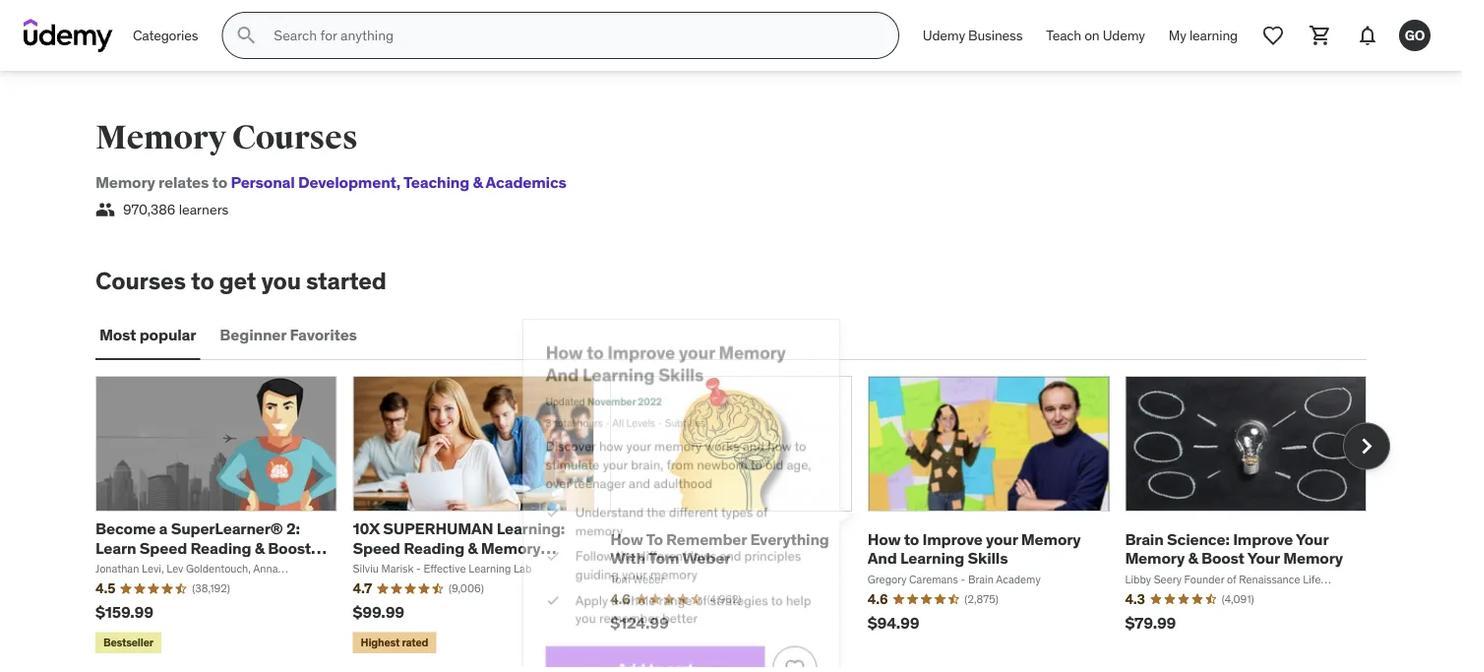 Task type: describe. For each thing, give the bounding box(es) containing it.
teach on udemy
[[1047, 26, 1146, 44]]

my learning link
[[1157, 12, 1250, 59]]

memory courses
[[95, 117, 358, 158]]

to for courses
[[191, 266, 214, 296]]

categories
[[133, 26, 198, 44]]

go link
[[1392, 12, 1439, 59]]

speed inside the 10x superhuman learning: speed reading & memory booster
[[353, 538, 400, 558]]

teach on udemy link
[[1035, 12, 1157, 59]]

reading inside the 10x superhuman learning: speed reading & memory booster
[[404, 538, 465, 558]]

how for how to improve your memory and learning skills
[[868, 529, 901, 550]]

learners
[[179, 201, 229, 218]]

how to remember everything with tom weber
[[611, 529, 830, 568]]

most
[[99, 324, 136, 344]]

to
[[646, 529, 663, 550]]

memory inside the 10x superhuman learning: speed reading & memory booster
[[481, 538, 541, 558]]

2 udemy from the left
[[1103, 26, 1146, 44]]

& inside become a superlearner® 2: learn speed reading & boost memory
[[255, 538, 265, 558]]

my
[[1169, 26, 1187, 44]]

with
[[611, 548, 646, 568]]

& inside 'brain science: improve your memory & boost your memory'
[[1189, 548, 1199, 568]]

teach
[[1047, 26, 1082, 44]]

categories button
[[121, 12, 210, 59]]

personal
[[231, 172, 295, 192]]

10x superhuman learning: speed reading & memory booster link
[[353, 519, 565, 577]]

1 vertical spatial courses
[[95, 266, 186, 296]]

shopping cart with 0 items image
[[1309, 24, 1333, 47]]

get
[[219, 266, 256, 296]]

superhuman
[[383, 519, 493, 539]]

teaching
[[404, 172, 470, 192]]

beginner
[[220, 324, 286, 344]]

1 horizontal spatial courses
[[232, 117, 358, 158]]

most popular
[[99, 324, 196, 344]]

relates
[[159, 172, 209, 192]]

business
[[969, 26, 1023, 44]]

next image
[[1352, 431, 1383, 462]]

become a superlearner® 2: learn speed reading & boost memory
[[95, 519, 311, 577]]

to for how
[[904, 529, 920, 550]]

brain science: improve your memory & boost your memory link
[[1126, 529, 1344, 568]]

become
[[95, 519, 156, 539]]

on
[[1085, 26, 1100, 44]]

teaching & academics link
[[396, 172, 567, 192]]

carousel element
[[95, 376, 1391, 657]]

how to improve your memory and learning skills link
[[868, 529, 1081, 568]]

personal development link
[[231, 172, 396, 192]]

Search for anything text field
[[270, 19, 875, 52]]

10x
[[353, 519, 380, 539]]

your
[[986, 529, 1018, 550]]

development
[[298, 172, 396, 192]]

become a superlearner® 2: learn speed reading & boost memory link
[[95, 519, 327, 577]]

academics
[[486, 172, 567, 192]]

boost inside become a superlearner® 2: learn speed reading & boost memory
[[268, 538, 311, 558]]

970,386 learners
[[123, 201, 229, 218]]



Task type: vqa. For each thing, say whether or not it's contained in the screenshot.
5 to the top
no



Task type: locate. For each thing, give the bounding box(es) containing it.
reading right a
[[190, 538, 251, 558]]

learning
[[1190, 26, 1238, 44]]

1 udemy from the left
[[923, 26, 966, 44]]

udemy image
[[24, 19, 113, 52]]

brain
[[1126, 529, 1164, 550]]

courses
[[232, 117, 358, 158], [95, 266, 186, 296]]

how
[[611, 529, 644, 550], [868, 529, 901, 550]]

0 horizontal spatial courses
[[95, 266, 186, 296]]

improve for skills
[[923, 529, 983, 550]]

weber
[[682, 548, 731, 568]]

memory relates to personal development teaching & academics
[[95, 172, 567, 192]]

most popular button
[[95, 311, 200, 358]]

0 horizontal spatial improve
[[923, 529, 983, 550]]

1 speed from the left
[[140, 538, 187, 558]]

2 reading from the left
[[404, 538, 465, 558]]

970,386
[[123, 201, 175, 218]]

learning:
[[497, 519, 565, 539]]

you
[[261, 266, 301, 296]]

favorites
[[290, 324, 357, 344]]

&
[[473, 172, 483, 192], [255, 538, 265, 558], [468, 538, 478, 558], [1189, 548, 1199, 568]]

to
[[212, 172, 227, 192], [191, 266, 214, 296], [904, 529, 920, 550]]

1 improve from the left
[[923, 529, 983, 550]]

boost left 10x
[[268, 538, 311, 558]]

a
[[159, 519, 168, 539]]

0 horizontal spatial reading
[[190, 538, 251, 558]]

popular
[[139, 324, 196, 344]]

boost
[[268, 538, 311, 558], [1202, 548, 1245, 568]]

& left 2:
[[255, 538, 265, 558]]

learning
[[901, 548, 965, 568]]

how to remember everything with tom weber link
[[611, 529, 830, 568]]

improve right science:
[[1234, 529, 1294, 550]]

how inside how to remember everything with tom weber
[[611, 529, 644, 550]]

boost inside 'brain science: improve your memory & boost your memory'
[[1202, 548, 1245, 568]]

wishlist image
[[1262, 24, 1286, 47]]

& right teaching
[[473, 172, 483, 192]]

1 reading from the left
[[190, 538, 251, 558]]

your
[[1296, 529, 1329, 550], [1248, 548, 1281, 568]]

skills
[[968, 548, 1008, 568]]

how to improve your memory and learning skills
[[868, 529, 1081, 568]]

& inside the 10x superhuman learning: speed reading & memory booster
[[468, 538, 478, 558]]

submit search image
[[235, 24, 258, 47]]

2 improve from the left
[[1234, 529, 1294, 550]]

to right 'and'
[[904, 529, 920, 550]]

reading
[[190, 538, 251, 558], [404, 538, 465, 558]]

reading right 10x
[[404, 538, 465, 558]]

2 vertical spatial to
[[904, 529, 920, 550]]

courses up 'most popular'
[[95, 266, 186, 296]]

1 horizontal spatial how
[[868, 529, 901, 550]]

boost right brain
[[1202, 548, 1245, 568]]

10x superhuman learning: speed reading & memory booster
[[353, 519, 565, 577]]

how for how to remember everything with tom weber
[[611, 529, 644, 550]]

1 horizontal spatial improve
[[1234, 529, 1294, 550]]

to up learners
[[212, 172, 227, 192]]

udemy business link
[[911, 12, 1035, 59]]

courses up personal development link
[[232, 117, 358, 158]]

notifications image
[[1356, 24, 1380, 47]]

2 speed from the left
[[353, 538, 400, 558]]

how right everything
[[868, 529, 901, 550]]

courses to get you started
[[95, 266, 387, 296]]

beginner favorites
[[220, 324, 357, 344]]

beginner favorites button
[[216, 311, 361, 358]]

small image
[[95, 200, 115, 220]]

0 horizontal spatial speed
[[140, 538, 187, 558]]

0 horizontal spatial boost
[[268, 538, 311, 558]]

speed
[[140, 538, 187, 558], [353, 538, 400, 558]]

how inside the how to improve your memory and learning skills
[[868, 529, 901, 550]]

memory inside become a superlearner® 2: learn speed reading & boost memory
[[95, 557, 155, 577]]

1 horizontal spatial your
[[1296, 529, 1329, 550]]

brain science: improve your memory & boost your memory
[[1126, 529, 1344, 568]]

learn
[[95, 538, 136, 558]]

memory inside the how to improve your memory and learning skills
[[1022, 529, 1081, 550]]

2 how from the left
[[868, 529, 901, 550]]

udemy business
[[923, 26, 1023, 44]]

memory
[[95, 117, 226, 158], [95, 172, 155, 192], [1022, 529, 1081, 550], [481, 538, 541, 558], [1126, 548, 1185, 568], [1284, 548, 1344, 568], [95, 557, 155, 577]]

speed inside become a superlearner® 2: learn speed reading & boost memory
[[140, 538, 187, 558]]

0 horizontal spatial your
[[1248, 548, 1281, 568]]

improve inside the how to improve your memory and learning skills
[[923, 529, 983, 550]]

improve for your
[[1234, 529, 1294, 550]]

0 horizontal spatial how
[[611, 529, 644, 550]]

everything
[[750, 529, 830, 550]]

reading inside become a superlearner® 2: learn speed reading & boost memory
[[190, 538, 251, 558]]

improve left your
[[923, 529, 983, 550]]

and
[[868, 548, 897, 568]]

& right brain
[[1189, 548, 1199, 568]]

my learning
[[1169, 26, 1238, 44]]

science:
[[1167, 529, 1230, 550]]

0 vertical spatial to
[[212, 172, 227, 192]]

0 horizontal spatial udemy
[[923, 26, 966, 44]]

& left the learning: at the bottom left of page
[[468, 538, 478, 558]]

2:
[[286, 519, 300, 539]]

0 vertical spatial courses
[[232, 117, 358, 158]]

udemy
[[923, 26, 966, 44], [1103, 26, 1146, 44]]

udemy right the on
[[1103, 26, 1146, 44]]

udemy left the business
[[923, 26, 966, 44]]

1 horizontal spatial reading
[[404, 538, 465, 558]]

1 horizontal spatial udemy
[[1103, 26, 1146, 44]]

improve inside 'brain science: improve your memory & boost your memory'
[[1234, 529, 1294, 550]]

how left to
[[611, 529, 644, 550]]

booster
[[353, 557, 411, 577]]

1 how from the left
[[611, 529, 644, 550]]

tom
[[648, 548, 679, 568]]

to inside the how to improve your memory and learning skills
[[904, 529, 920, 550]]

to left get at left top
[[191, 266, 214, 296]]

improve
[[923, 529, 983, 550], [1234, 529, 1294, 550]]

go
[[1405, 26, 1426, 44]]

remember
[[667, 529, 747, 550]]

1 vertical spatial to
[[191, 266, 214, 296]]

1 horizontal spatial speed
[[353, 538, 400, 558]]

started
[[306, 266, 387, 296]]

1 horizontal spatial boost
[[1202, 548, 1245, 568]]

superlearner®
[[171, 519, 283, 539]]



